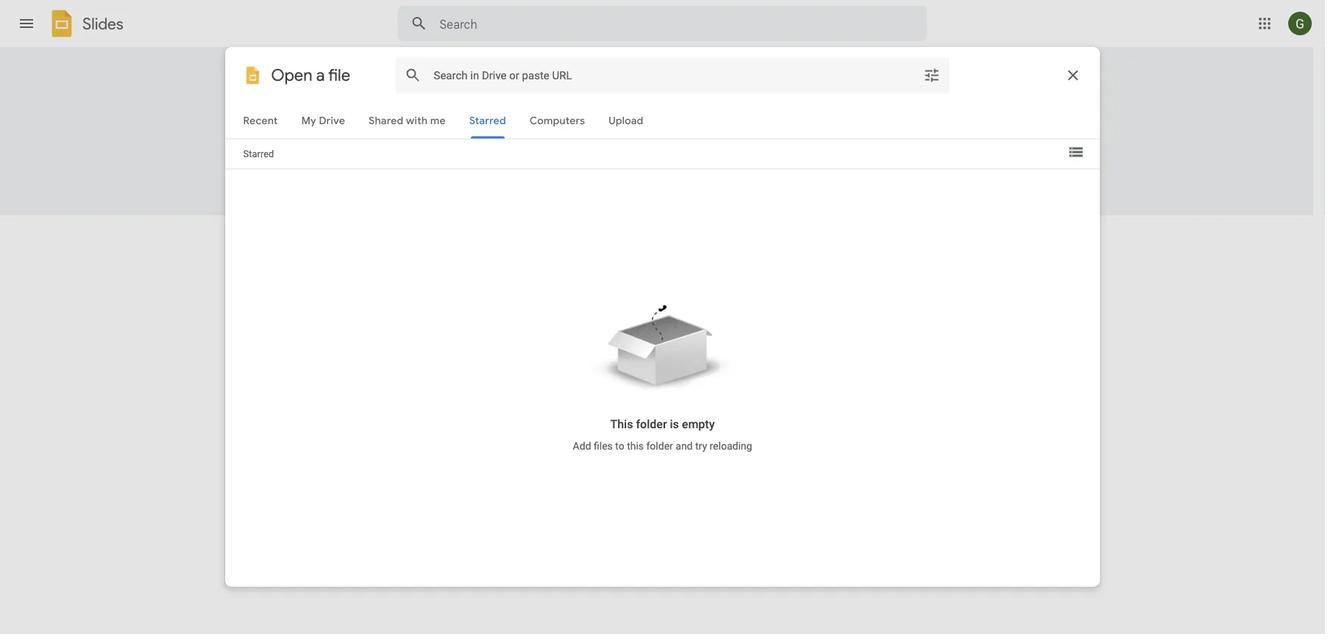 Task type: locate. For each thing, give the bounding box(es) containing it.
new
[[282, 63, 304, 78]]

presentation
[[307, 63, 374, 78]]

slides
[[82, 14, 123, 33]]

search image
[[404, 9, 434, 38]]

template
[[906, 63, 952, 76]]

a
[[272, 63, 279, 78]]

None search field
[[398, 6, 927, 41]]

start a new presentation
[[243, 63, 374, 78]]

list box
[[237, 88, 1083, 216]]

option
[[237, 91, 365, 194], [377, 91, 504, 194], [517, 91, 644, 199], [657, 91, 784, 194], [796, 91, 924, 194], [936, 91, 1064, 194], [234, 269, 388, 635], [403, 269, 557, 635]]



Task type: vqa. For each thing, say whether or not it's contained in the screenshot.
Template Gallery BUTTON
yes



Task type: describe. For each thing, give the bounding box(es) containing it.
start
[[243, 63, 269, 78]]

recent presentations list box
[[234, 269, 1080, 635]]

template gallery button
[[897, 57, 1023, 83]]

template gallery
[[906, 63, 990, 76]]

start a new presentation heading
[[243, 47, 897, 94]]

gallery
[[955, 63, 990, 76]]

slides link
[[47, 9, 123, 41]]



